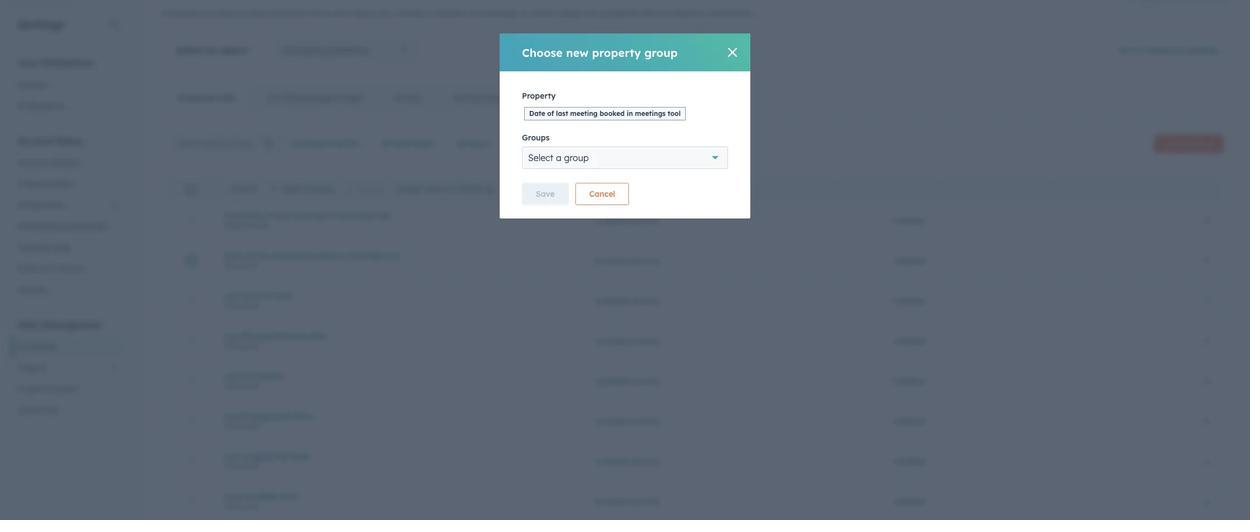 Task type: vqa. For each thing, say whether or not it's contained in the screenshot.
right Marketing
no



Task type: locate. For each thing, give the bounding box(es) containing it.
4 last from the top
[[224, 411, 240, 421]]

account up 'users & teams'
[[18, 158, 48, 168]]

last inside last contacted date picker
[[224, 371, 240, 381]]

last activity date date picker
[[224, 291, 294, 310]]

&
[[41, 179, 46, 189], [449, 184, 455, 194], [47, 264, 53, 274], [46, 384, 52, 394]]

group up booking
[[310, 184, 334, 194]]

activity for last activity date
[[633, 296, 660, 306]]

group for add to group
[[310, 184, 334, 194]]

0 horizontal spatial 1
[[226, 185, 229, 193]]

account defaults link
[[11, 152, 125, 173]]

to for add to group
[[300, 184, 308, 194]]

0 vertical spatial properties
[[601, 8, 639, 18]]

0 horizontal spatial property
[[312, 93, 343, 103]]

a up save button
[[556, 152, 562, 163]]

0 horizontal spatial all
[[381, 138, 391, 148]]

select an object:
[[176, 45, 250, 56]]

1 vertical spatial property
[[312, 93, 343, 103]]

properties down information
[[326, 45, 369, 56]]

all left field
[[381, 138, 391, 148]]

are
[[202, 8, 214, 18]]

2 last from the top
[[224, 331, 240, 341]]

activity for date of last meeting booked in meetings tool
[[633, 256, 660, 266]]

& inside privacy & consent link
[[47, 264, 53, 274]]

activity inside popup button
[[330, 138, 359, 148]]

data management
[[18, 319, 101, 331]]

0 vertical spatial booked
[[600, 109, 625, 118]]

0 for last modified date
[[1205, 496, 1210, 506]]

picker inside last activity date date picker
[[241, 301, 260, 310]]

integrations
[[18, 200, 63, 210]]

last left booking
[[277, 210, 291, 220]]

save button
[[522, 183, 569, 205]]

export
[[54, 384, 78, 394]]

date
[[530, 109, 546, 118], [224, 251, 242, 261], [224, 261, 239, 270], [275, 291, 294, 301], [224, 301, 239, 310], [308, 331, 327, 341], [224, 341, 239, 350], [224, 382, 239, 390], [295, 411, 314, 421], [224, 422, 239, 430], [292, 451, 311, 461], [224, 462, 239, 470], [279, 491, 298, 501], [224, 502, 239, 510]]

property right new
[[592, 45, 641, 59]]

users up the integrations
[[18, 179, 38, 189]]

1 vertical spatial a
[[556, 152, 562, 163]]

2 account from the top
[[18, 158, 48, 168]]

tool inside 'campaign of last booking in meetings tool single-line text'
[[376, 210, 391, 220]]

1 horizontal spatial a
[[556, 152, 562, 163]]

to right go
[[1133, 45, 1141, 55]]

to right "add"
[[300, 184, 308, 194]]

picker down engagement
[[241, 422, 260, 430]]

a inside popup button
[[556, 152, 562, 163]]

0 for last contacted
[[1205, 376, 1210, 386]]

objects button
[[11, 357, 125, 379]]

tool for date of last meeting booked in meetings tool
[[668, 109, 681, 118]]

users
[[18, 179, 38, 189], [425, 184, 446, 194]]

1 vertical spatial account
[[18, 158, 48, 168]]

0 for campaign of last booking in meetings tool
[[1205, 215, 1210, 225]]

picker inside last contacted date picker
[[241, 382, 260, 390]]

in right booking
[[328, 210, 335, 220]]

groups
[[395, 93, 421, 103], [522, 133, 550, 143]]

example,
[[485, 8, 519, 18]]

add to group
[[282, 184, 334, 194]]

2 horizontal spatial of
[[548, 109, 554, 118]]

of
[[548, 109, 554, 118], [267, 210, 275, 220], [245, 251, 253, 261]]

activity for campaign of last booking in meetings tool
[[633, 215, 660, 225]]

picker inside last logged call date date picker
[[241, 462, 260, 470]]

company activity for last contacted
[[595, 376, 660, 386]]

2 picker from the top
[[241, 301, 260, 310]]

select left an
[[176, 45, 203, 56]]

store
[[288, 8, 306, 18]]

0 vertical spatial group
[[645, 45, 678, 59]]

0 vertical spatial meeting
[[571, 109, 598, 118]]

& left export
[[46, 384, 52, 394]]

account setup element
[[11, 135, 125, 300]]

groups inside the choose new property group dialog
[[522, 133, 550, 143]]

2 vertical spatial group
[[310, 184, 334, 194]]

2 horizontal spatial property
[[1187, 139, 1215, 148]]

0 vertical spatial tool
[[668, 109, 681, 118]]

2 horizontal spatial to
[[1133, 45, 1141, 55]]

select for select an object:
[[176, 45, 203, 56]]

last inside last booked meeting date date picker
[[224, 331, 240, 341]]

3 picker from the top
[[241, 341, 260, 350]]

properties for properties (90)
[[178, 93, 218, 103]]

3 0 from the top
[[1205, 336, 1210, 346]]

booked inside the choose new property group dialog
[[600, 109, 625, 118]]

import & export link
[[11, 379, 125, 400]]

picker down logged
[[241, 462, 260, 470]]

4 0 from the top
[[1205, 376, 1210, 386]]

properties up objects
[[18, 342, 56, 352]]

0 horizontal spatial of
[[245, 251, 253, 261]]

of down property
[[548, 109, 554, 118]]

last for date of last meeting booked in meetings tool
[[255, 251, 269, 261]]

1 horizontal spatial select
[[528, 152, 554, 163]]

1 vertical spatial 1
[[1206, 296, 1210, 306]]

groups up all field types
[[395, 93, 421, 103]]

group inside popup button
[[564, 152, 589, 163]]

companies
[[1144, 45, 1186, 55]]

contact
[[528, 8, 556, 18]]

0 horizontal spatial group
[[310, 184, 334, 194]]

0 horizontal spatial meeting
[[272, 251, 304, 261]]

0 horizontal spatial properties
[[326, 45, 369, 56]]

conditional property logic link
[[251, 85, 379, 111]]

company for campaign of last booking in meetings tool
[[595, 215, 631, 225]]

picker
[[241, 261, 260, 270], [241, 301, 260, 310], [241, 341, 260, 350], [241, 382, 260, 390], [241, 422, 260, 430], [241, 462, 260, 470], [241, 502, 260, 510]]

picker up activity
[[241, 261, 260, 270]]

3 last from the top
[[224, 371, 240, 381]]

1 vertical spatial meeting
[[272, 251, 304, 261]]

tool inside "date of last meeting booked in meetings tool date picker"
[[385, 251, 401, 261]]

1 horizontal spatial 1
[[1206, 296, 1210, 306]]

last activity date button
[[224, 291, 568, 301]]

0 horizontal spatial select
[[176, 45, 203, 56]]

2 horizontal spatial last
[[556, 109, 569, 118]]

0 vertical spatial property
[[592, 45, 641, 59]]

company activity for date of last meeting booked in meetings tool
[[595, 256, 660, 266]]

conditional property logic
[[267, 93, 363, 103]]

meeting down 'campaign of last booking in meetings tool single-line text'
[[272, 251, 304, 261]]

1 last from the top
[[224, 291, 240, 301]]

meetings down archive button
[[338, 210, 373, 220]]

last booked meeting date button
[[224, 331, 568, 341]]

activity
[[330, 138, 359, 148], [633, 215, 660, 225], [633, 256, 660, 266], [633, 296, 660, 306], [633, 336, 660, 346], [633, 376, 660, 386], [633, 416, 660, 426], [633, 456, 660, 466], [633, 496, 660, 506]]

booked
[[600, 109, 625, 118], [306, 251, 335, 261]]

hubspot.
[[435, 8, 469, 18]]

last modified date date picker
[[224, 491, 298, 510]]

notifications link
[[11, 95, 125, 117]]

property
[[522, 91, 556, 101]]

1 hubspot from the top
[[894, 215, 926, 225]]

properties for properties are used to collect and store information about your records in hubspot. for example, a contact might have properties like first name or lead status.
[[162, 8, 200, 18]]

assign
[[397, 184, 422, 194]]

group
[[645, 45, 678, 59], [564, 152, 589, 163], [310, 184, 334, 194]]

code
[[51, 242, 70, 253]]

1 horizontal spatial teams
[[457, 184, 482, 194]]

your preferences
[[18, 57, 93, 69]]

meetings inside 'campaign of last booking in meetings tool single-line text'
[[338, 210, 373, 220]]

5 hubspot from the top
[[894, 376, 926, 386]]

0 vertical spatial 1
[[226, 185, 229, 193]]

1 for 1 selected
[[226, 185, 229, 193]]

4 picker from the top
[[241, 382, 260, 390]]

last up select a group
[[556, 109, 569, 118]]

meeting for date of last meeting booked in meetings tool date picker
[[272, 251, 304, 261]]

group up cancel button
[[564, 152, 589, 163]]

tab list
[[162, 84, 554, 112]]

picker down modified
[[241, 502, 260, 510]]

of up the 'text'
[[267, 210, 275, 220]]

2 vertical spatial property
[[1187, 139, 1215, 148]]

2 vertical spatial of
[[245, 251, 253, 261]]

0 horizontal spatial a
[[521, 8, 526, 18]]

settings
[[18, 17, 63, 31]]

2 0 from the top
[[1205, 256, 1210, 266]]

properties
[[162, 8, 200, 18], [178, 93, 218, 103], [487, 93, 525, 103], [18, 342, 56, 352]]

campaign
[[224, 210, 264, 220]]

8 hubspot from the top
[[894, 496, 926, 506]]

object:
[[220, 45, 250, 56]]

notifications
[[18, 101, 65, 111]]

archived properties (0)
[[453, 93, 538, 103]]

in down 'campaign of last booking in meetings tool single-line text'
[[338, 251, 345, 261]]

7 0 from the top
[[1205, 496, 1210, 506]]

property inside button
[[1187, 139, 1215, 148]]

all left users
[[457, 139, 467, 149]]

& for export
[[46, 384, 52, 394]]

booked for date of last meeting booked in meetings tool
[[600, 109, 625, 118]]

1 account from the top
[[18, 135, 54, 147]]

2 vertical spatial last
[[255, 251, 269, 261]]

1 vertical spatial group
[[564, 152, 589, 163]]

1 horizontal spatial of
[[267, 210, 275, 220]]

company inside popup button
[[290, 138, 327, 148]]

might
[[558, 8, 579, 18]]

0 horizontal spatial users
[[18, 179, 38, 189]]

2 vertical spatial tool
[[385, 251, 401, 261]]

1 horizontal spatial to
[[300, 184, 308, 194]]

2 vertical spatial meetings
[[347, 251, 383, 261]]

last inside last engagement date date picker
[[224, 411, 240, 421]]

1 horizontal spatial last
[[277, 210, 291, 220]]

archive
[[356, 184, 386, 194]]

last inside last logged call date date picker
[[224, 451, 240, 461]]

a left contact
[[521, 8, 526, 18]]

& inside import & export link
[[46, 384, 52, 394]]

booked inside "date of last meeting booked in meetings tool date picker"
[[306, 251, 335, 261]]

of down line
[[245, 251, 253, 261]]

choose
[[522, 45, 563, 59]]

1 vertical spatial select
[[528, 152, 554, 163]]

to right used
[[236, 8, 244, 18]]

1 horizontal spatial groups
[[522, 133, 550, 143]]

hubspot for last modified date
[[894, 496, 926, 506]]

account defaults
[[18, 158, 81, 168]]

meeting inside the choose new property group dialog
[[571, 109, 598, 118]]

1 horizontal spatial booked
[[600, 109, 625, 118]]

6 picker from the top
[[241, 462, 260, 470]]

activity for last logged call date
[[633, 456, 660, 466]]

campaign of last booking in meetings tool single-line text
[[224, 210, 391, 229]]

tool
[[668, 109, 681, 118], [376, 210, 391, 220], [385, 251, 401, 261]]

contacted
[[243, 371, 283, 381]]

meeting
[[571, 109, 598, 118], [272, 251, 304, 261]]

0 vertical spatial of
[[548, 109, 554, 118]]

1 selected
[[226, 185, 257, 193]]

of inside "date of last meeting booked in meetings tool date picker"
[[245, 251, 253, 261]]

0 vertical spatial account
[[18, 135, 54, 147]]

booked down 'campaign of last booking in meetings tool single-line text'
[[306, 251, 335, 261]]

1
[[226, 185, 229, 193], [1206, 296, 1210, 306]]

0 vertical spatial last
[[556, 109, 569, 118]]

import & export
[[18, 384, 78, 394]]

account for account setup
[[18, 135, 54, 147]]

meetings inside the choose new property group dialog
[[635, 109, 666, 118]]

company properties button
[[277, 39, 417, 61]]

last for last booked meeting date
[[224, 331, 240, 341]]

teams down defaults
[[48, 179, 72, 189]]

1 0 from the top
[[1205, 215, 1210, 225]]

1 horizontal spatial properties
[[601, 8, 639, 18]]

meetings up the select a group popup button
[[635, 109, 666, 118]]

0 vertical spatial meetings
[[635, 109, 666, 118]]

last for last activity date
[[224, 291, 240, 301]]

last left logged
[[224, 451, 240, 461]]

meeting for date of last meeting booked in meetings tool
[[571, 109, 598, 118]]

last inside 'campaign of last booking in meetings tool single-line text'
[[277, 210, 291, 220]]

select for select a group
[[528, 152, 554, 163]]

last inside the choose new property group dialog
[[556, 109, 569, 118]]

group down the first
[[645, 45, 678, 59]]

select inside popup button
[[528, 152, 554, 163]]

5 0 from the top
[[1205, 416, 1210, 426]]

in up the select a group popup button
[[627, 109, 633, 118]]

users right "assign"
[[425, 184, 446, 194]]

of inside 'campaign of last booking in meetings tool single-line text'
[[267, 210, 275, 220]]

1 vertical spatial tool
[[376, 210, 391, 220]]

activity for last booked meeting date
[[633, 336, 660, 346]]

settings
[[1188, 45, 1219, 55]]

and
[[272, 8, 286, 18]]

properties inside data management "element"
[[18, 342, 56, 352]]

last inside last activity date date picker
[[224, 291, 240, 301]]

an
[[206, 45, 217, 56]]

choose new property group dialog
[[500, 33, 751, 219]]

2 vertical spatial to
[[300, 184, 308, 194]]

last left activity
[[224, 291, 240, 301]]

0 vertical spatial a
[[521, 8, 526, 18]]

1 vertical spatial last
[[277, 210, 291, 220]]

last left contacted
[[224, 371, 240, 381]]

in inside the choose new property group dialog
[[627, 109, 633, 118]]

1 horizontal spatial all
[[457, 139, 467, 149]]

5 last from the top
[[224, 451, 240, 461]]

picker inside "date of last meeting booked in meetings tool date picker"
[[241, 261, 260, 270]]

property right create at the top of page
[[1187, 139, 1215, 148]]

0
[[1205, 215, 1210, 225], [1205, 256, 1210, 266], [1205, 336, 1210, 346], [1205, 376, 1210, 386], [1205, 416, 1210, 426], [1205, 456, 1210, 466], [1205, 496, 1210, 506]]

meetings inside "date of last meeting booked in meetings tool date picker"
[[347, 251, 383, 261]]

& inside the users & teams link
[[41, 179, 46, 189]]

1 vertical spatial booked
[[306, 251, 335, 261]]

property left logic in the left of the page
[[312, 93, 343, 103]]

last left engagement
[[224, 411, 240, 421]]

status.
[[729, 8, 755, 18]]

booked up the select a group popup button
[[600, 109, 625, 118]]

1 vertical spatial meetings
[[338, 210, 373, 220]]

properties left 'like'
[[601, 8, 639, 18]]

meeting inside "date of last meeting booked in meetings tool date picker"
[[272, 251, 304, 261]]

company properties
[[283, 45, 369, 56]]

0 horizontal spatial teams
[[48, 179, 72, 189]]

& up the integrations
[[41, 179, 46, 189]]

properties left (90)
[[178, 93, 218, 103]]

last contacted button
[[224, 371, 568, 381]]

tool inside the choose new property group dialog
[[668, 109, 681, 118]]

select
[[176, 45, 203, 56], [528, 152, 554, 163]]

1 vertical spatial of
[[267, 210, 275, 220]]

teams down all users
[[457, 184, 482, 194]]

audit logs
[[18, 405, 57, 415]]

account up account defaults
[[18, 135, 54, 147]]

company activity for last modified date
[[595, 496, 660, 506]]

management
[[42, 319, 101, 331]]

select up save
[[528, 152, 554, 163]]

setup
[[57, 135, 82, 147]]

& right privacy
[[47, 264, 53, 274]]

7 hubspot from the top
[[894, 456, 926, 466]]

all for all users
[[457, 139, 467, 149]]

types
[[413, 138, 435, 148]]

picker down booked
[[241, 341, 260, 350]]

marketplace
[[18, 221, 63, 231]]

& for teams
[[41, 179, 46, 189]]

6 0 from the top
[[1205, 456, 1210, 466]]

meetings
[[635, 109, 666, 118], [338, 210, 373, 220], [347, 251, 383, 261]]

0 vertical spatial select
[[176, 45, 203, 56]]

5 picker from the top
[[241, 422, 260, 430]]

1 vertical spatial properties
[[326, 45, 369, 56]]

picker down activity
[[241, 301, 260, 310]]

your preferences element
[[11, 57, 125, 117]]

last left modified
[[224, 491, 240, 501]]

6 last from the top
[[224, 491, 240, 501]]

0 vertical spatial to
[[236, 8, 244, 18]]

to for go to companies settings
[[1133, 45, 1141, 55]]

meeting up select a group
[[571, 109, 598, 118]]

all field types
[[381, 138, 435, 148]]

1 vertical spatial groups
[[522, 133, 550, 143]]

last inside last modified date date picker
[[224, 491, 240, 501]]

2 hubspot from the top
[[894, 256, 926, 266]]

picker down contacted
[[241, 382, 260, 390]]

0 horizontal spatial groups
[[395, 93, 421, 103]]

close image
[[729, 48, 738, 57]]

add to group button
[[270, 184, 334, 194]]

0 horizontal spatial to
[[236, 8, 244, 18]]

7 picker from the top
[[241, 502, 260, 510]]

company activity for last engagement date
[[595, 416, 660, 426]]

1 picker from the top
[[241, 261, 260, 270]]

0 horizontal spatial booked
[[306, 251, 335, 261]]

teams
[[48, 179, 72, 189], [457, 184, 482, 194]]

last down the 'text'
[[255, 251, 269, 261]]

field
[[394, 138, 411, 148]]

property inside tab list
[[312, 93, 343, 103]]

users & teams link
[[11, 173, 125, 195]]

properties for properties
[[18, 342, 56, 352]]

defaults
[[50, 158, 81, 168]]

3 hubspot from the top
[[894, 296, 926, 306]]

groups up select a group
[[522, 133, 550, 143]]

1 vertical spatial to
[[1133, 45, 1141, 55]]

privacy
[[18, 264, 45, 274]]

tab panel
[[162, 111, 1233, 520]]

4 hubspot from the top
[[894, 336, 926, 346]]

properties left are
[[162, 8, 200, 18]]

1 horizontal spatial group
[[564, 152, 589, 163]]

1 horizontal spatial meeting
[[571, 109, 598, 118]]

0 horizontal spatial last
[[255, 251, 269, 261]]

meetings up 'last activity date' button
[[347, 251, 383, 261]]

modified
[[243, 491, 277, 501]]

last inside "date of last meeting booked in meetings tool date picker"
[[255, 251, 269, 261]]

date inside the choose new property group dialog
[[530, 109, 546, 118]]

all users button
[[450, 132, 505, 156]]

last left booked
[[224, 331, 240, 341]]

6 hubspot from the top
[[894, 416, 926, 426]]

company for last modified date
[[595, 496, 631, 506]]

1 horizontal spatial property
[[592, 45, 641, 59]]



Task type: describe. For each thing, give the bounding box(es) containing it.
2 horizontal spatial group
[[645, 45, 678, 59]]

assign users & teams button
[[397, 184, 498, 194]]

hubspot for last activity date
[[894, 296, 926, 306]]

general
[[18, 80, 46, 90]]

last for last contacted
[[224, 371, 240, 381]]

meetings for date of last meeting booked in meetings tool date picker
[[347, 251, 383, 261]]

users
[[469, 139, 490, 149]]

0 for last logged call date
[[1205, 456, 1210, 466]]

& right "assign"
[[449, 184, 455, 194]]

create
[[1165, 139, 1186, 148]]

properties are used to collect and store information about your records in hubspot. for example, a contact might have properties like first name or lead status.
[[162, 8, 755, 18]]

properties inside company properties popup button
[[326, 45, 369, 56]]

security link
[[11, 279, 125, 300]]

name
[[674, 8, 697, 18]]

of for date of last meeting booked in meetings tool
[[245, 251, 253, 261]]

select a group
[[528, 152, 589, 163]]

last booked meeting date date picker
[[224, 331, 327, 350]]

company for date of last meeting booked in meetings tool
[[595, 256, 631, 266]]

your
[[18, 57, 38, 69]]

tab panel containing company activity
[[162, 111, 1233, 520]]

last engagement date button
[[224, 411, 568, 421]]

hubspot for last engagement date
[[894, 416, 926, 426]]

hubspot for date of last meeting booked in meetings tool
[[894, 256, 926, 266]]

picker inside last booked meeting date date picker
[[241, 341, 260, 350]]

meeting
[[275, 331, 306, 341]]

your
[[378, 8, 394, 18]]

company for last activity date
[[595, 296, 631, 306]]

objects
[[18, 363, 46, 373]]

call
[[275, 451, 290, 461]]

booked for date of last meeting booked in meetings tool date picker
[[306, 251, 335, 261]]

company activity for campaign of last booking in meetings tool
[[595, 215, 660, 225]]

company activity for last activity date
[[595, 296, 660, 306]]

0 for last engagement date
[[1205, 416, 1210, 426]]

Search search field
[[171, 132, 283, 154]]

(0)
[[527, 93, 538, 103]]

properties left (0)
[[487, 93, 525, 103]]

audit
[[18, 405, 37, 415]]

users inside account setup element
[[18, 179, 38, 189]]

hubspot for last booked meeting date
[[894, 336, 926, 346]]

records
[[396, 8, 424, 18]]

account setup
[[18, 135, 82, 147]]

users & teams
[[18, 179, 72, 189]]

tracking
[[18, 242, 49, 253]]

privacy & consent link
[[11, 258, 125, 279]]

& for consent
[[47, 264, 53, 274]]

groups link
[[379, 85, 437, 111]]

company for last booked meeting date
[[595, 336, 631, 346]]

add
[[282, 184, 298, 194]]

line
[[246, 221, 256, 229]]

like
[[641, 8, 654, 18]]

last engagement date date picker
[[224, 411, 314, 430]]

in inside 'campaign of last booking in meetings tool single-line text'
[[328, 210, 335, 220]]

integrations button
[[11, 195, 125, 216]]

security
[[18, 285, 48, 295]]

last for campaign of last booking in meetings tool
[[277, 210, 291, 220]]

audit logs link
[[11, 400, 125, 421]]

properties link
[[11, 336, 125, 357]]

single-
[[224, 221, 246, 229]]

0 vertical spatial groups
[[395, 93, 421, 103]]

1 horizontal spatial users
[[425, 184, 446, 194]]

selected
[[231, 185, 257, 193]]

downloads
[[66, 221, 106, 231]]

last for last modified date
[[224, 491, 240, 501]]

of for campaign of last booking in meetings tool
[[267, 210, 275, 220]]

group for select a group
[[564, 152, 589, 163]]

save
[[536, 189, 555, 199]]

last logged call date button
[[224, 451, 568, 461]]

create property
[[1165, 139, 1215, 148]]

date inside last contacted date picker
[[224, 382, 239, 390]]

(90)
[[220, 93, 236, 103]]

of inside the choose new property group dialog
[[548, 109, 554, 118]]

account for account defaults
[[18, 158, 48, 168]]

booked
[[243, 331, 272, 341]]

first
[[656, 8, 672, 18]]

company activity button
[[283, 132, 374, 154]]

information
[[309, 8, 352, 18]]

lead
[[709, 8, 727, 18]]

0 for last booked meeting date
[[1205, 336, 1210, 346]]

general link
[[11, 74, 125, 95]]

0 for date of last meeting booked in meetings tool
[[1205, 256, 1210, 266]]

company for last contacted
[[595, 376, 631, 386]]

company for last engagement date
[[595, 416, 631, 426]]

all field types button
[[374, 132, 450, 154]]

in inside "date of last meeting booked in meetings tool date picker"
[[338, 251, 345, 261]]

property for conditional property logic
[[312, 93, 343, 103]]

property for create property
[[1187, 139, 1215, 148]]

hubspot for campaign of last booking in meetings tool
[[894, 215, 926, 225]]

last logged call date date picker
[[224, 451, 311, 470]]

import
[[18, 384, 44, 394]]

activity for last engagement date
[[633, 416, 660, 426]]

meetings for date of last meeting booked in meetings tool
[[635, 109, 666, 118]]

activity for last modified date
[[633, 496, 660, 506]]

company activity for last logged call date
[[595, 456, 660, 466]]

date of last meeting booked in meetings tool date picker
[[224, 251, 401, 270]]

privacy & consent
[[18, 264, 85, 274]]

go to companies settings button
[[1120, 45, 1219, 55]]

hubspot for last logged call date
[[894, 456, 926, 466]]

used
[[216, 8, 234, 18]]

company for last logged call date
[[595, 456, 631, 466]]

for
[[471, 8, 483, 18]]

company activity inside popup button
[[290, 138, 359, 148]]

tool for date of last meeting booked in meetings tool date picker
[[385, 251, 401, 261]]

1 for 1
[[1206, 296, 1210, 306]]

picker inside last modified date date picker
[[241, 502, 260, 510]]

activity for last contacted
[[633, 376, 660, 386]]

campaign of last booking in meetings tool button
[[224, 210, 568, 220]]

or
[[699, 8, 706, 18]]

go to companies settings
[[1120, 45, 1219, 55]]

booking
[[293, 210, 326, 220]]

cancel
[[590, 189, 616, 199]]

text
[[258, 221, 271, 229]]

consent
[[55, 264, 85, 274]]

cancel button
[[576, 183, 630, 205]]

logic
[[346, 93, 363, 103]]

tab list containing properties (90)
[[162, 84, 554, 112]]

data
[[18, 319, 40, 331]]

in right records
[[426, 8, 432, 18]]

preferences
[[41, 57, 93, 69]]

last for last engagement date
[[224, 411, 240, 421]]

last contacted date picker
[[224, 371, 283, 390]]

company inside popup button
[[283, 45, 323, 56]]

last for last logged call date
[[224, 451, 240, 461]]

company activity for last booked meeting date
[[595, 336, 660, 346]]

property inside dialog
[[592, 45, 641, 59]]

date of last meeting booked in meetings tool
[[530, 109, 681, 118]]

engagement
[[243, 411, 292, 421]]

data management element
[[11, 319, 125, 421]]

activity
[[243, 291, 273, 301]]

properties (90) link
[[163, 85, 251, 111]]

conditional
[[267, 93, 309, 103]]

picker inside last engagement date date picker
[[241, 422, 260, 430]]

hubspot for last contacted
[[894, 376, 926, 386]]

marketplace downloads
[[18, 221, 106, 231]]

all for all field types
[[381, 138, 391, 148]]

archived properties (0) link
[[437, 85, 553, 111]]

all users
[[457, 139, 490, 149]]

teams inside account setup element
[[48, 179, 72, 189]]



